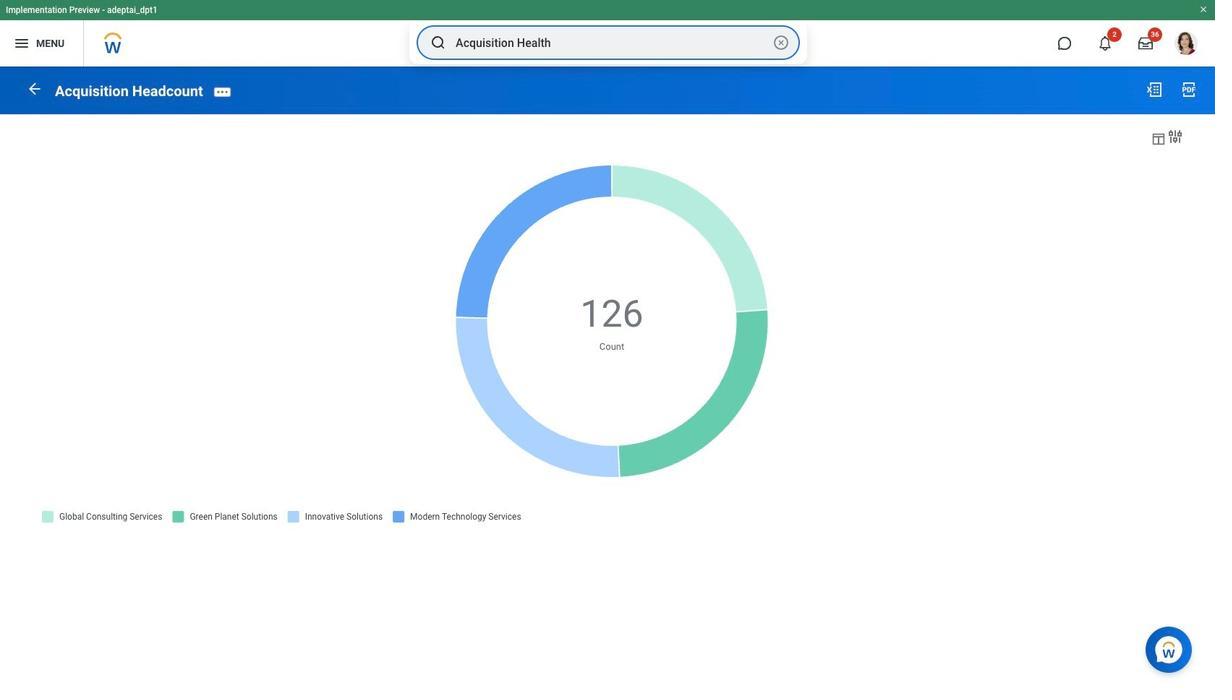 Task type: describe. For each thing, give the bounding box(es) containing it.
configure and view chart data image
[[1167, 128, 1184, 145]]

x circle image
[[772, 34, 790, 51]]

view printable version (pdf) image
[[1180, 81, 1198, 98]]

export to excel image
[[1146, 81, 1163, 98]]



Task type: locate. For each thing, give the bounding box(es) containing it.
justify image
[[13, 35, 30, 52]]

previous page image
[[26, 80, 43, 98]]

Search Workday  search field
[[456, 27, 770, 59]]

search image
[[430, 34, 447, 51]]

inbox large image
[[1138, 36, 1153, 51]]

close environment banner image
[[1199, 5, 1208, 14]]

acquisition headcount - table image
[[1151, 131, 1167, 147]]

main content
[[0, 67, 1215, 547]]

None search field
[[409, 21, 807, 64]]

notifications large image
[[1098, 36, 1112, 51]]

profile logan mcneil image
[[1175, 32, 1198, 58]]

banner
[[0, 0, 1215, 67]]



Task type: vqa. For each thing, say whether or not it's contained in the screenshot.
MY
no



